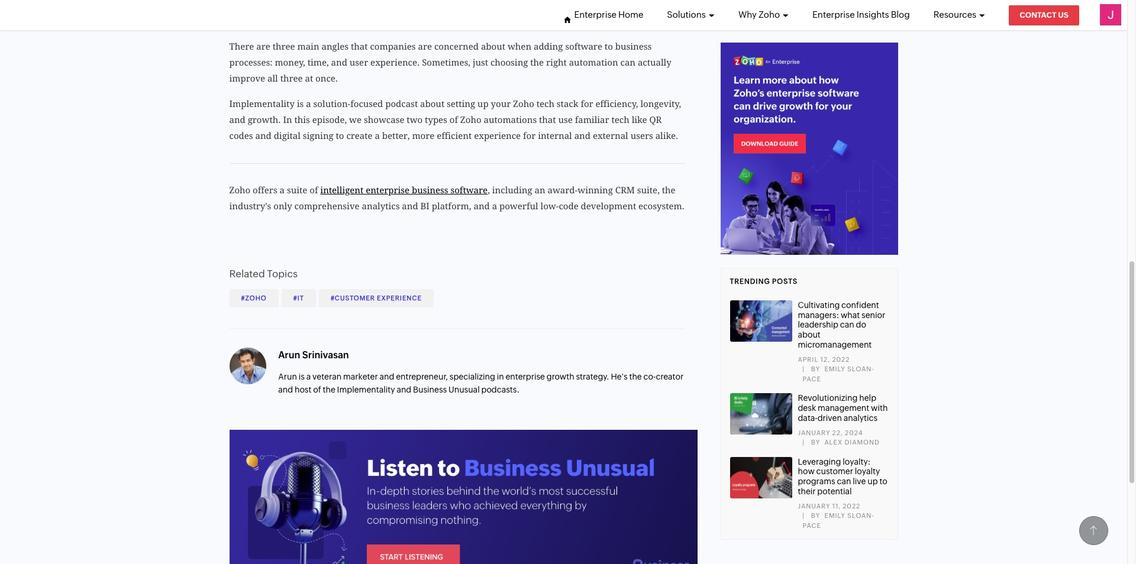 Task type: locate. For each thing, give the bounding box(es) containing it.
1 horizontal spatial enterprise
[[506, 372, 545, 382]]

a inside the arun is a veteran marketer and entrepreneur, specializing in enterprise growth strategy. he's the co-creator and host of the implementality and business unusual podcasts.
[[306, 372, 311, 382]]

veteran
[[313, 372, 342, 382]]

revolutionizing
[[798, 394, 858, 403]]

emily sloan- pace link for leadership
[[803, 366, 874, 383]]

january inside january 22, 2024 by alex diamond
[[798, 429, 831, 437]]

1 horizontal spatial tech
[[612, 115, 630, 125]]

1 vertical spatial software
[[451, 185, 488, 196]]

0 vertical spatial for
[[581, 99, 593, 109]]

emily sloan- pace
[[803, 366, 874, 383], [803, 513, 874, 530]]

1 vertical spatial january
[[798, 503, 831, 510]]

0 horizontal spatial software
[[451, 185, 488, 196]]

1 horizontal spatial to
[[605, 41, 613, 52]]

for up familiar
[[581, 99, 593, 109]]

like
[[632, 115, 647, 125]]

1 vertical spatial analytics
[[844, 414, 878, 423]]

about up types
[[420, 99, 445, 109]]

emily sloan- pace link down 11,
[[803, 513, 874, 530]]

1 horizontal spatial up
[[868, 477, 878, 487]]

up
[[478, 99, 489, 109], [868, 477, 878, 487]]

emily sloan- pace for programs
[[803, 513, 874, 530]]

0 horizontal spatial experience
[[377, 295, 422, 302]]

analytics inside , including an award-winning crm suite, the industry's only comprehensive analytics and bi platform, and a powerful low-code development ecosystem.
[[362, 201, 400, 212]]

actually
[[638, 57, 672, 68]]

experience inside "implementality is a solution-focused podcast about setting up your zoho tech stack for efficiency, longevity, and growth. in this episode, we showcase two types of zoho automations that use familiar tech like qr codes and digital signing to create a better, more efficient experience for internal and external users alike."
[[474, 131, 521, 141]]

for down automations
[[523, 131, 536, 141]]

2 by from the top
[[811, 439, 820, 446]]

a for solution-
[[306, 99, 311, 109]]

what
[[841, 310, 860, 320]]

emily sloan- pace down 11,
[[803, 513, 874, 530]]

at
[[305, 73, 313, 84]]

0 vertical spatial emily sloan- pace link
[[803, 366, 874, 383]]

zoho right why
[[759, 9, 780, 20]]

1 horizontal spatial are
[[418, 41, 432, 52]]

arun up the "host"
[[278, 372, 297, 382]]

2022 right '12,'
[[832, 356, 850, 363]]

sloan-
[[847, 366, 874, 373], [847, 513, 874, 520]]

about down leadership
[[798, 330, 821, 340]]

emily sloan- pace link for programs
[[803, 513, 874, 530]]

angles
[[322, 41, 349, 52]]

low-
[[541, 201, 559, 212]]

suite,
[[637, 185, 660, 196]]

0 horizontal spatial analytics
[[362, 201, 400, 212]]

2 january from the top
[[798, 503, 831, 510]]

image of tiny shopping cart full of boxes on top of a laptop keyboard image
[[730, 457, 792, 499]]

is inside the arun is a veteran marketer and entrepreneur, specializing in enterprise growth strategy. he's the co-creator and host of the implementality and business unusual podcasts.
[[299, 372, 305, 382]]

0 vertical spatial that
[[351, 41, 368, 52]]

1 vertical spatial enterprise
[[506, 372, 545, 382]]

software inside there are three main angles that companies are concerned about when adding software to business processes: money, time, and user experience. sometimes, just choosing the right automation can actually improve all three at once.
[[565, 41, 602, 52]]

to down loyalty
[[880, 477, 888, 487]]

there are three main angles that companies are concerned about when adding software to business processes: money, time, and user experience. sometimes, just choosing the right automation can actually improve all three at once.
[[229, 41, 672, 84]]

1 horizontal spatial enterprise
[[813, 9, 855, 20]]

three up money,
[[273, 41, 295, 52]]

0 vertical spatial 2022
[[832, 356, 850, 363]]

0 horizontal spatial are
[[256, 41, 270, 52]]

2 vertical spatial of
[[313, 385, 321, 395]]

to down episode,
[[336, 131, 344, 141]]

1 vertical spatial for
[[523, 131, 536, 141]]

enterprise left home
[[574, 9, 617, 20]]

2 arun from the top
[[278, 372, 297, 382]]

0 horizontal spatial to
[[336, 131, 344, 141]]

0 vertical spatial emily
[[825, 366, 846, 373]]

up left your
[[478, 99, 489, 109]]

three down money,
[[280, 73, 303, 84]]

codes
[[229, 131, 253, 141]]

about inside cultivating confident managers: what senior leadership can do about micromanagement
[[798, 330, 821, 340]]

and down angles
[[331, 57, 347, 68]]

april 12, 2022 link
[[798, 356, 850, 363]]

software up "automation"
[[565, 41, 602, 52]]

emily sloan- pace link down '12,'
[[803, 366, 874, 383]]

that up internal
[[539, 115, 556, 125]]

analytics inside revolutionizing help desk management with data-driven analytics
[[844, 414, 878, 423]]

a left suite
[[280, 185, 285, 196]]

1 vertical spatial emily sloan- pace
[[803, 513, 874, 530]]

leveraging
[[798, 457, 841, 467]]

0 vertical spatial emily sloan- pace
[[803, 366, 874, 383]]

co-
[[644, 372, 656, 382]]

implementality
[[229, 99, 295, 109], [337, 385, 395, 395]]

solution-
[[313, 99, 350, 109]]

0 vertical spatial can
[[621, 57, 636, 68]]

the up ecosystem.
[[662, 185, 676, 196]]

april 12, 2022
[[798, 356, 850, 363]]

1 vertical spatial emily
[[825, 513, 846, 520]]

, including an award-winning crm suite, the industry's only comprehensive analytics and bi platform, and a powerful low-code development ecosystem.
[[229, 185, 685, 212]]

strategy.
[[576, 372, 609, 382]]

1 horizontal spatial about
[[481, 41, 505, 52]]

a up the "host"
[[306, 372, 311, 382]]

and down , at the left top of page
[[474, 201, 490, 212]]

enterprise
[[366, 185, 410, 196], [506, 372, 545, 382]]

why zoho
[[739, 9, 780, 20]]

are
[[256, 41, 270, 52], [418, 41, 432, 52]]

code
[[559, 201, 579, 212]]

0 horizontal spatial about
[[420, 99, 445, 109]]

sloan- for micromanagement
[[847, 366, 874, 373]]

live
[[853, 477, 866, 487]]

a up this
[[306, 99, 311, 109]]

tech down efficiency,
[[612, 115, 630, 125]]

pace down april
[[803, 376, 821, 383]]

2 vertical spatial to
[[880, 477, 888, 487]]

0 vertical spatial business
[[615, 41, 652, 52]]

can down customer
[[837, 477, 851, 487]]

1 vertical spatial experience
[[377, 295, 422, 302]]

analytics down "zoho offers a suite of intelligent enterprise business software"
[[362, 201, 400, 212]]

revolutionizing help desk management with data-driven analytics
[[798, 394, 888, 423]]

1 vertical spatial tech
[[612, 115, 630, 125]]

diamond
[[845, 439, 880, 446]]

can left the actually
[[621, 57, 636, 68]]

1 horizontal spatial for
[[581, 99, 593, 109]]

2022 right 11,
[[843, 503, 861, 510]]

are up sometimes,
[[418, 41, 432, 52]]

1 arun from the top
[[278, 350, 300, 361]]

intelligent
[[320, 185, 364, 196]]

better,
[[382, 131, 410, 141]]

can down what
[[840, 320, 854, 330]]

0 vertical spatial experience
[[474, 131, 521, 141]]

by down january 22, 2024 link
[[811, 439, 820, 446]]

2022
[[832, 356, 850, 363], [843, 503, 861, 510]]

enterprise left insights
[[813, 9, 855, 20]]

1 vertical spatial 2022
[[843, 503, 861, 510]]

help
[[859, 394, 877, 403]]

april
[[798, 356, 819, 363]]

2 horizontal spatial about
[[798, 330, 821, 340]]

is
[[297, 99, 304, 109], [299, 372, 305, 382]]

1 vertical spatial about
[[420, 99, 445, 109]]

1 vertical spatial emily sloan- pace link
[[803, 513, 874, 530]]

0 horizontal spatial enterprise
[[366, 185, 410, 196]]

to inside 'leveraging loyalty: how customer loyalty programs can live up to their potential'
[[880, 477, 888, 487]]

only
[[274, 201, 292, 212]]

1 sloan- from the top
[[847, 366, 874, 373]]

automations
[[484, 115, 537, 125]]

implementality down marketer
[[337, 385, 395, 395]]

customer
[[335, 295, 375, 302]]

enterprise right "intelligent"
[[366, 185, 410, 196]]

2 pace from the top
[[803, 522, 821, 530]]

0 vertical spatial of
[[450, 115, 458, 125]]

emily sloan- pace for leadership
[[803, 366, 874, 383]]

of right suite
[[310, 185, 318, 196]]

0 horizontal spatial tech
[[537, 99, 554, 109]]

1 horizontal spatial implementality
[[337, 385, 395, 395]]

0 vertical spatial about
[[481, 41, 505, 52]]

sloan- down january 11, 2022 link at the right
[[847, 513, 874, 520]]

to up "automation"
[[605, 41, 613, 52]]

of right the "host"
[[313, 385, 321, 395]]

2 emily from the top
[[825, 513, 846, 520]]

to inside "implementality is a solution-focused podcast about setting up your zoho tech stack for efficiency, longevity, and growth. in this episode, we showcase two types of zoho automations that use familiar tech like qr codes and digital signing to create a better, more efficient experience for internal and external users alike."
[[336, 131, 344, 141]]

that up the user
[[351, 41, 368, 52]]

0 vertical spatial arun
[[278, 350, 300, 361]]

0 vertical spatial to
[[605, 41, 613, 52]]

related topics
[[229, 268, 298, 280]]

0 vertical spatial analytics
[[362, 201, 400, 212]]

that inside "implementality is a solution-focused podcast about setting up your zoho tech stack for efficiency, longevity, and growth. in this episode, we showcase two types of zoho automations that use familiar tech like qr codes and digital signing to create a better, more efficient experience for internal and external users alike."
[[539, 115, 556, 125]]

processes:
[[229, 57, 273, 68]]

zoho up the industry's
[[229, 185, 250, 196]]

experience right customer
[[377, 295, 422, 302]]

2 emily sloan- pace link from the top
[[803, 513, 874, 530]]

and inside there are three main angles that companies are concerned about when adding software to business processes: money, time, and user experience. sometimes, just choosing the right automation can actually improve all three at once.
[[331, 57, 347, 68]]

tech
[[537, 99, 554, 109], [612, 115, 630, 125]]

posts
[[772, 278, 798, 286]]

experience.
[[371, 57, 420, 68]]

software up 'platform,'
[[451, 185, 488, 196]]

emily sloan- pace down '12,'
[[803, 366, 874, 383]]

1 vertical spatial is
[[299, 372, 305, 382]]

enterprise home
[[574, 9, 644, 20]]

confident
[[842, 300, 879, 310]]

1 vertical spatial business
[[412, 185, 448, 196]]

and right marketer
[[380, 372, 394, 382]]

2 are from the left
[[418, 41, 432, 52]]

enterprise right in
[[506, 372, 545, 382]]

topics
[[267, 268, 298, 280]]

0 horizontal spatial business
[[412, 185, 448, 196]]

emily sloan- pace link
[[803, 366, 874, 383], [803, 513, 874, 530]]

0 vertical spatial software
[[565, 41, 602, 52]]

1 vertical spatial by
[[811, 439, 820, 446]]

2 horizontal spatial to
[[880, 477, 888, 487]]

digital
[[274, 131, 301, 141]]

unusual
[[449, 385, 480, 395]]

is up the "host"
[[299, 372, 305, 382]]

2022 for about
[[832, 356, 850, 363]]

by down april
[[811, 366, 820, 373]]

alex
[[825, 439, 843, 446]]

0 vertical spatial january
[[798, 429, 831, 437]]

1 horizontal spatial business
[[615, 41, 652, 52]]

pace for cultivating confident managers: what senior leadership can do about micromanagement
[[803, 376, 821, 383]]

of inside the arun is a veteran marketer and entrepreneur, specializing in enterprise growth strategy. he's the co-creator and host of the implementality and business unusual podcasts.
[[313, 385, 321, 395]]

0 horizontal spatial up
[[478, 99, 489, 109]]

about up just
[[481, 41, 505, 52]]

arun srinivasan
[[278, 350, 349, 361]]

1 horizontal spatial analytics
[[844, 414, 878, 423]]

emily down '12,'
[[825, 366, 846, 373]]

can inside cultivating confident managers: what senior leadership can do about micromanagement
[[840, 320, 854, 330]]

1 emily from the top
[[825, 366, 846, 373]]

0 vertical spatial sloan-
[[847, 366, 874, 373]]

business up the actually
[[615, 41, 652, 52]]

is up this
[[297, 99, 304, 109]]

contact us
[[1020, 11, 1069, 20]]

award-
[[548, 185, 578, 196]]

up inside "implementality is a solution-focused podcast about setting up your zoho tech stack for efficiency, longevity, and growth. in this episode, we showcase two types of zoho automations that use familiar tech like qr codes and digital signing to create a better, more efficient experience for internal and external users alike."
[[478, 99, 489, 109]]

up down loyalty
[[868, 477, 878, 487]]

comprehensive
[[294, 201, 360, 212]]

0 vertical spatial implementality
[[229, 99, 295, 109]]

implementality up growth. in the left of the page
[[229, 99, 295, 109]]

are up the processes:
[[256, 41, 270, 52]]

1 horizontal spatial software
[[565, 41, 602, 52]]

1 vertical spatial implementality
[[337, 385, 395, 395]]

1 vertical spatial sloan-
[[847, 513, 874, 520]]

1 horizontal spatial that
[[539, 115, 556, 125]]

business inside there are three main angles that companies are concerned about when adding software to business processes: money, time, and user experience. sometimes, just choosing the right automation can actually improve all three at once.
[[615, 41, 652, 52]]

signing
[[303, 131, 334, 141]]

once.
[[315, 73, 338, 84]]

experience down automations
[[474, 131, 521, 141]]

a down including
[[492, 201, 497, 212]]

1 vertical spatial can
[[840, 320, 854, 330]]

that inside there are three main angles that companies are concerned about when adding software to business processes: money, time, and user experience. sometimes, just choosing the right automation can actually improve all three at once.
[[351, 41, 368, 52]]

can for cultivating
[[840, 320, 854, 330]]

1 emily sloan- pace from the top
[[803, 366, 874, 383]]

pace down 'january 11, 2022'
[[803, 522, 821, 530]]

2 enterprise from the left
[[813, 9, 855, 20]]

1 pace from the top
[[803, 376, 821, 383]]

2 sloan- from the top
[[847, 513, 874, 520]]

1 vertical spatial arun
[[278, 372, 297, 382]]

and down familiar
[[574, 131, 591, 141]]

the left right
[[530, 57, 544, 68]]

platform,
[[432, 201, 471, 212]]

0 horizontal spatial enterprise
[[574, 9, 617, 20]]

a
[[306, 99, 311, 109], [375, 131, 380, 141], [280, 185, 285, 196], [492, 201, 497, 212], [306, 372, 311, 382]]

a for suite
[[280, 185, 285, 196]]

january 11, 2022 link
[[798, 503, 861, 510]]

2 vertical spatial about
[[798, 330, 821, 340]]

1 horizontal spatial experience
[[474, 131, 521, 141]]

1 are from the left
[[256, 41, 270, 52]]

of up the efficient
[[450, 115, 458, 125]]

january down their
[[798, 503, 831, 510]]

emily down 11,
[[825, 513, 846, 520]]

concerned
[[434, 41, 479, 52]]

by for leveraging loyalty: how customer loyalty programs can live up to their potential
[[811, 513, 820, 520]]

2 emily sloan- pace from the top
[[803, 513, 874, 530]]

and up codes
[[229, 115, 246, 125]]

use
[[558, 115, 573, 125]]

zoho inside zoho link
[[245, 295, 267, 302]]

3 by from the top
[[811, 513, 820, 520]]

0 horizontal spatial that
[[351, 41, 368, 52]]

with
[[871, 404, 888, 413]]

home
[[618, 9, 644, 20]]

main
[[297, 41, 319, 52]]

efficiency,
[[596, 99, 638, 109]]

we
[[349, 115, 362, 125]]

arun inside the arun is a veteran marketer and entrepreneur, specializing in enterprise growth strategy. he's the co-creator and host of the implementality and business unusual podcasts.
[[278, 372, 297, 382]]

0 vertical spatial up
[[478, 99, 489, 109]]

business up 'bi'
[[412, 185, 448, 196]]

user
[[350, 57, 368, 68]]

by down january 11, 2022 link at the right
[[811, 513, 820, 520]]

customer experience
[[335, 295, 422, 302]]

1 vertical spatial up
[[868, 477, 878, 487]]

enterprise
[[574, 9, 617, 20], [813, 9, 855, 20]]

sloan- up help
[[847, 366, 874, 373]]

zoho down related topics
[[245, 295, 267, 302]]

1 vertical spatial to
[[336, 131, 344, 141]]

0 vertical spatial enterprise
[[366, 185, 410, 196]]

1 by from the top
[[811, 366, 820, 373]]

1 january from the top
[[798, 429, 831, 437]]

enterprise for enterprise insights blog
[[813, 9, 855, 20]]

1 vertical spatial pace
[[803, 522, 821, 530]]

1 vertical spatial of
[[310, 185, 318, 196]]

0 vertical spatial by
[[811, 366, 820, 373]]

pace
[[803, 376, 821, 383], [803, 522, 821, 530]]

is inside "implementality is a solution-focused podcast about setting up your zoho tech stack for efficiency, longevity, and growth. in this episode, we showcase two types of zoho automations that use familiar tech like qr codes and digital signing to create a better, more efficient experience for internal and external users alike."
[[297, 99, 304, 109]]

implementality inside the arun is a veteran marketer and entrepreneur, specializing in enterprise growth strategy. he's the co-creator and host of the implementality and business unusual podcasts.
[[337, 385, 395, 395]]

0 vertical spatial is
[[297, 99, 304, 109]]

analytics up 2024
[[844, 414, 878, 423]]

2 vertical spatial can
[[837, 477, 851, 487]]

to inside there are three main angles that companies are concerned about when adding software to business processes: money, time, and user experience. sometimes, just choosing the right automation can actually improve all three at once.
[[605, 41, 613, 52]]

0 horizontal spatial implementality
[[229, 99, 295, 109]]

1 enterprise from the left
[[574, 9, 617, 20]]

trending
[[730, 278, 770, 286]]

development
[[581, 201, 636, 212]]

0 vertical spatial pace
[[803, 376, 821, 383]]

arun left srinivasan
[[278, 350, 300, 361]]

winning
[[578, 185, 613, 196]]

january down data-
[[798, 429, 831, 437]]

podcast
[[385, 99, 418, 109]]

1 emily sloan- pace link from the top
[[803, 366, 874, 383]]

there
[[229, 41, 254, 52]]

about
[[481, 41, 505, 52], [420, 99, 445, 109], [798, 330, 821, 340]]

about inside there are three main angles that companies are concerned about when adding software to business processes: money, time, and user experience. sometimes, just choosing the right automation can actually improve all three at once.
[[481, 41, 505, 52]]

2 vertical spatial by
[[811, 513, 820, 520]]

can inside 'leveraging loyalty: how customer loyalty programs can live up to their potential'
[[837, 477, 851, 487]]

james peterson image
[[1100, 4, 1121, 25]]

and left 'bi'
[[402, 201, 418, 212]]

tech left stack
[[537, 99, 554, 109]]

up inside 'leveraging loyalty: how customer loyalty programs can live up to their potential'
[[868, 477, 878, 487]]

1 vertical spatial that
[[539, 115, 556, 125]]



Task type: describe. For each thing, give the bounding box(es) containing it.
zoho down the setting
[[460, 115, 482, 125]]

right
[[546, 57, 567, 68]]

sometimes,
[[422, 57, 471, 68]]

blog
[[891, 9, 910, 20]]

is for implementality
[[297, 99, 304, 109]]

arun for arun is a veteran marketer and entrepreneur, specializing in enterprise growth strategy. he's the co-creator and host of the implementality and business unusual podcasts.
[[278, 372, 297, 382]]

internal
[[538, 131, 572, 141]]

pace for leveraging loyalty: how customer loyalty programs can live up to their potential
[[803, 522, 821, 530]]

intelligent enterprise business software link
[[320, 185, 488, 196]]

12,
[[821, 356, 830, 363]]

in
[[283, 115, 292, 125]]

january 22, 2024 by alex diamond
[[798, 429, 880, 446]]

cultivating
[[798, 300, 840, 310]]

about inside "implementality is a solution-focused podcast about setting up your zoho tech stack for efficiency, longevity, and growth. in this episode, we showcase two types of zoho automations that use familiar tech like qr codes and digital signing to create a better, more efficient experience for internal and external users alike."
[[420, 99, 445, 109]]

data-
[[798, 414, 818, 423]]

emily for programs
[[825, 513, 846, 520]]

solutions
[[667, 9, 706, 20]]

customer
[[816, 467, 853, 477]]

zoho offers a suite of intelligent enterprise business software
[[229, 185, 488, 196]]

11,
[[832, 503, 841, 510]]

focused
[[350, 99, 383, 109]]

implementality is a solution-focused podcast about setting up your zoho tech stack for efficiency, longevity, and growth. in this episode, we showcase two types of zoho automations that use familiar tech like qr codes and digital signing to create a better, more efficient experience for internal and external users alike.
[[229, 99, 681, 141]]

related
[[229, 268, 265, 280]]

emily for leadership
[[825, 366, 846, 373]]

0 horizontal spatial for
[[523, 131, 536, 141]]

2022 for up
[[843, 503, 861, 510]]

money,
[[275, 57, 305, 68]]

contact us link
[[1009, 5, 1079, 25]]

just
[[473, 57, 488, 68]]

can for leveraging
[[837, 477, 851, 487]]

of inside "implementality is a solution-focused podcast about setting up your zoho tech stack for efficiency, longevity, and growth. in this episode, we showcase two types of zoho automations that use familiar tech like qr codes and digital signing to create a better, more efficient experience for internal and external users alike."
[[450, 115, 458, 125]]

marketer
[[343, 372, 378, 382]]

up for to
[[868, 477, 878, 487]]

choosing
[[491, 57, 528, 68]]

he's
[[611, 372, 628, 382]]

stack
[[557, 99, 578, 109]]

enterprise insights blog link
[[813, 0, 910, 30]]

host
[[295, 385, 312, 395]]

offers
[[253, 185, 277, 196]]

it link
[[282, 290, 316, 308]]

2024
[[845, 429, 863, 437]]

zoho up automations
[[513, 99, 534, 109]]

up for your
[[478, 99, 489, 109]]

zoho link
[[229, 290, 279, 308]]

january for january 11, 2022
[[798, 503, 831, 510]]

how
[[798, 467, 815, 477]]

suite
[[287, 185, 307, 196]]

specializing
[[450, 372, 495, 382]]

longevity,
[[641, 99, 681, 109]]

arun for arun srinivasan
[[278, 350, 300, 361]]

is for arun
[[299, 372, 305, 382]]

leveraging loyalty: how customer loyalty programs can live up to their potential link
[[798, 457, 888, 497]]

time,
[[308, 57, 329, 68]]

and left the "host"
[[278, 385, 293, 395]]

automation
[[569, 57, 618, 68]]

a down showcase
[[375, 131, 380, 141]]

a inside , including an award-winning crm suite, the industry's only comprehensive analytics and bi platform, and a powerful low-code development ecosystem.
[[492, 201, 497, 212]]

driven
[[818, 414, 842, 423]]

a call center headset haloed by business iconography with a green box reading in white text bi in help desks #zohoenterpriseinsights image
[[730, 394, 792, 435]]

customer experience link
[[319, 290, 434, 308]]

leveraging loyalty: how customer loyalty programs can live up to their potential
[[798, 457, 888, 497]]

the inside there are three main angles that companies are concerned about when adding software to business processes: money, time, and user experience. sometimes, just choosing the right automation can actually improve all three at once.
[[530, 57, 544, 68]]

enterprise for enterprise home
[[574, 9, 617, 20]]

ecosystem.
[[639, 201, 685, 212]]

insights
[[857, 9, 889, 20]]

managers:
[[798, 310, 839, 320]]

alex diamond link
[[825, 439, 880, 446]]

growth.
[[248, 115, 281, 125]]

and down growth. in the left of the page
[[255, 131, 272, 141]]

loyalty:
[[843, 457, 871, 467]]

enterprise home link
[[574, 0, 644, 30]]

types
[[425, 115, 447, 125]]

a for veteran
[[306, 372, 311, 382]]

and down the entrepreneur,
[[397, 385, 411, 395]]

management
[[818, 404, 870, 413]]

do
[[856, 320, 866, 330]]

trending posts
[[730, 278, 798, 286]]

0 vertical spatial three
[[273, 41, 295, 52]]

users
[[631, 131, 653, 141]]

showcase
[[364, 115, 404, 125]]

resources
[[934, 9, 977, 20]]

entrepreneur,
[[396, 372, 448, 382]]

episode,
[[312, 115, 347, 125]]

by inside january 22, 2024 by alex diamond
[[811, 439, 820, 446]]

22,
[[832, 429, 843, 437]]

alike.
[[656, 131, 678, 141]]

enterprise inside the arun is a veteran marketer and entrepreneur, specializing in enterprise growth strategy. he's the co-creator and host of the implementality and business unusual podcasts.
[[506, 372, 545, 382]]

leadership
[[798, 320, 839, 330]]

podcasts.
[[481, 385, 520, 395]]

potential
[[818, 487, 852, 497]]

the left co-
[[629, 372, 642, 382]]

improve
[[229, 73, 265, 84]]

external
[[593, 131, 628, 141]]

sloan- for to
[[847, 513, 874, 520]]

january 11, 2022
[[798, 503, 861, 510]]

arun is a veteran marketer and entrepreneur, specializing in enterprise growth strategy. he's the co-creator and host of the implementality and business unusual podcasts.
[[278, 372, 684, 395]]

january for january 22, 2024 by alex diamond
[[798, 429, 831, 437]]

contact
[[1020, 11, 1057, 20]]

two
[[407, 115, 423, 125]]

can inside there are three main angles that companies are concerned about when adding software to business processes: money, time, and user experience. sometimes, just choosing the right automation can actually improve all three at once.
[[621, 57, 636, 68]]

image of a person in a suit holding a tablet, with icons for many business apps coming out of it image
[[730, 300, 792, 342]]

the down veteran
[[323, 385, 335, 395]]

companies
[[370, 41, 416, 52]]

0 vertical spatial tech
[[537, 99, 554, 109]]

create
[[346, 131, 373, 141]]

1 vertical spatial three
[[280, 73, 303, 84]]

implementality inside "implementality is a solution-focused podcast about setting up your zoho tech stack for efficiency, longevity, and growth. in this episode, we showcase two types of zoho automations that use familiar tech like qr codes and digital signing to create a better, more efficient experience for internal and external users alike."
[[229, 99, 295, 109]]

crm
[[615, 185, 635, 196]]

desk
[[798, 404, 816, 413]]

arun srinivasan link
[[278, 350, 349, 361]]

an
[[535, 185, 545, 196]]

senior
[[862, 310, 886, 320]]

by for cultivating confident managers: what senior leadership can do about micromanagement
[[811, 366, 820, 373]]

the inside , including an award-winning crm suite, the industry's only comprehensive analytics and bi platform, and a powerful low-code development ecosystem.
[[662, 185, 676, 196]]

their
[[798, 487, 816, 497]]



Task type: vqa. For each thing, say whether or not it's contained in the screenshot.


